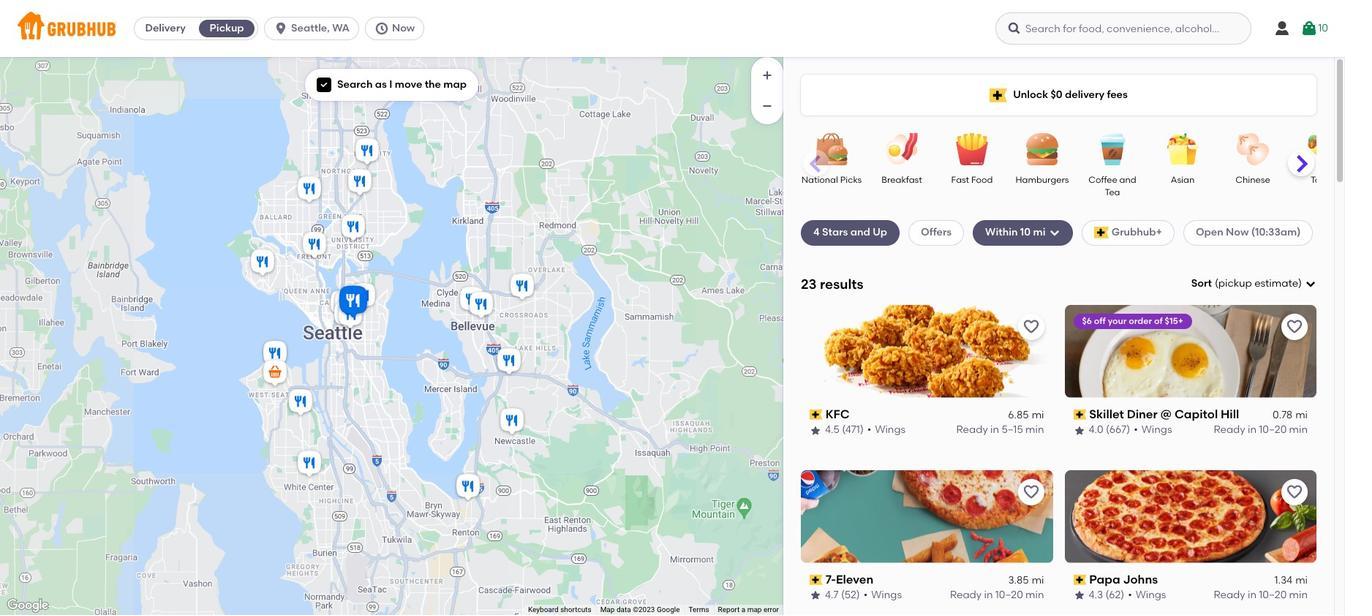 Task type: describe. For each thing, give the bounding box(es) containing it.
mi right 6.85 at the bottom of page
[[1032, 409, 1044, 421]]

now button
[[365, 17, 430, 40]]

ready for 7-eleven
[[950, 589, 982, 602]]

1 vertical spatial map
[[747, 606, 762, 614]]

min for kfc
[[1026, 424, 1044, 436]]

map
[[600, 606, 615, 614]]

offers
[[921, 226, 952, 239]]

save this restaurant button for 7-eleven
[[1018, 479, 1044, 505]]

none field containing sort
[[1192, 277, 1317, 291]]

order
[[1129, 316, 1152, 326]]

0 horizontal spatial 10
[[1020, 226, 1031, 239]]

ready in 10–20 min for 7-eleven
[[950, 589, 1044, 602]]

kfc image
[[294, 448, 324, 480]]

applebee's image
[[507, 271, 537, 303]]

in for kfc
[[991, 424, 999, 436]]

fees
[[1107, 88, 1128, 101]]

nibbana thai restaurant image
[[466, 289, 496, 322]]

• for kfc
[[868, 424, 872, 436]]

sort ( pickup estimate )
[[1192, 277, 1302, 290]]

6.85 mi
[[1008, 409, 1044, 421]]

diner
[[1127, 407, 1158, 421]]

jet city pizza image
[[497, 406, 526, 438]]

star icon image for skillet diner @ capitol hill
[[1074, 425, 1085, 436]]

mi right within
[[1033, 226, 1046, 239]]

chi mac bellevue image
[[494, 346, 523, 378]]

capitol
[[1175, 407, 1218, 421]]

off
[[1094, 316, 1106, 326]]

papa johns
[[1089, 573, 1158, 586]]

food
[[972, 175, 993, 185]]

map data ©2023 google
[[600, 606, 680, 614]]

google image
[[4, 596, 52, 615]]

chinese
[[1236, 175, 1270, 185]]

wings for papa johns
[[1136, 589, 1166, 602]]

plus icon image
[[760, 68, 775, 83]]

skillet diner @ capitol hill logo image
[[1065, 305, 1317, 398]]

subscription pass image for kfc
[[810, 410, 823, 420]]

6.85
[[1008, 409, 1029, 421]]

• wings for kfc
[[868, 424, 906, 436]]

pickup
[[210, 22, 244, 34]]

bombay burger image
[[338, 287, 368, 319]]

mi for eleven
[[1032, 574, 1044, 587]]

open
[[1196, 226, 1224, 239]]

save this restaurant button for kfc
[[1018, 314, 1044, 340]]

unlock
[[1013, 88, 1048, 101]]

delivery
[[1065, 88, 1105, 101]]

bonchon image
[[331, 299, 360, 331]]

save this restaurant image for papa johns
[[1286, 483, 1304, 501]]

tea
[[1105, 188, 1120, 198]]

$6 off your order of $15+
[[1082, 316, 1184, 326]]

delivery
[[145, 22, 186, 34]]

subscription pass image for papa johns
[[1074, 575, 1087, 585]]

svg image inside main navigation navigation
[[1274, 20, 1291, 37]]

1 vertical spatial svg image
[[320, 81, 328, 89]]

error
[[764, 606, 779, 614]]

breakfast image
[[876, 133, 928, 165]]

10–20 for 7-eleven
[[996, 589, 1023, 602]]

• wings for skillet diner @ capitol hill
[[1134, 424, 1172, 436]]

0 horizontal spatial and
[[851, 226, 870, 239]]

in for papa johns
[[1248, 589, 1257, 602]]

the growler guys seattle image
[[345, 166, 374, 199]]

the
[[425, 78, 441, 91]]

1.34
[[1275, 574, 1293, 587]]

search
[[337, 78, 373, 91]]

search as i move the map
[[337, 78, 467, 91]]

1.34 mi
[[1275, 574, 1308, 587]]

keyboard shortcuts
[[528, 606, 592, 614]]

• wings for 7-eleven
[[864, 589, 902, 602]]

checkout
[[1227, 562, 1276, 574]]

coffee and tea image
[[1087, 133, 1138, 165]]

ready for kfc
[[957, 424, 988, 436]]

0.78
[[1273, 409, 1293, 421]]

chi mac seattle image
[[338, 212, 368, 244]]

• for papa johns
[[1128, 589, 1132, 602]]

(667)
[[1106, 424, 1130, 436]]

coffee
[[1089, 175, 1118, 185]]

pickup
[[1219, 277, 1252, 290]]

5–15
[[1002, 424, 1023, 436]]

keyboard
[[528, 606, 559, 614]]

0 vertical spatial map
[[444, 78, 467, 91]]

• for skillet diner @ capitol hill
[[1134, 424, 1138, 436]]

3.85 mi
[[1008, 574, 1044, 587]]

mission cantina image
[[260, 338, 289, 371]]

4.5
[[825, 424, 840, 436]]

report
[[718, 606, 740, 614]]

(471)
[[842, 424, 864, 436]]

save this restaurant image
[[1286, 318, 1304, 336]]

delivery button
[[135, 17, 196, 40]]

grubhub+
[[1112, 226, 1162, 239]]

@
[[1161, 407, 1172, 421]]

fast
[[951, 175, 969, 185]]

national picks
[[802, 175, 862, 185]]

skillet diner @ capitol hill
[[1089, 407, 1239, 421]]

10–20 for skillet diner @ capitol hill
[[1259, 424, 1287, 436]]

3.85
[[1008, 574, 1029, 587]]

asian
[[1171, 175, 1195, 185]]

23 results
[[801, 276, 864, 292]]

terms
[[689, 606, 709, 614]]

• wings for papa johns
[[1128, 589, 1166, 602]]

min for 7-eleven
[[1026, 589, 1044, 602]]

tacos
[[1311, 175, 1336, 185]]

(
[[1215, 277, 1219, 290]]

svg image inside field
[[1305, 278, 1317, 290]]

4.3
[[1089, 589, 1103, 602]]

4.5 (471)
[[825, 424, 864, 436]]

hill
[[1221, 407, 1239, 421]]

papa
[[1089, 573, 1120, 586]]

$0
[[1051, 88, 1063, 101]]

svg image for 10
[[1301, 20, 1318, 37]]

7-
[[826, 573, 836, 586]]

10–20 for papa johns
[[1259, 589, 1287, 602]]

kfc logo image
[[801, 305, 1053, 398]]

in for 7-eleven
[[984, 589, 993, 602]]

7-eleven logo image
[[801, 470, 1053, 563]]

of
[[1154, 316, 1163, 326]]

proceed
[[1170, 562, 1212, 574]]

$15+
[[1165, 316, 1184, 326]]

subscription pass image for skillet diner @ capitol hill
[[1074, 410, 1087, 420]]

(10:33am)
[[1252, 226, 1301, 239]]

shortcuts
[[561, 606, 592, 614]]

now inside button
[[392, 22, 415, 34]]

4.0 (667)
[[1089, 424, 1130, 436]]



Task type: vqa. For each thing, say whether or not it's contained in the screenshot.


Task type: locate. For each thing, give the bounding box(es) containing it.
min down 3.85 mi
[[1026, 589, 1044, 602]]

eleven
[[836, 573, 874, 586]]

wings for kfc
[[875, 424, 906, 436]]

0 horizontal spatial subscription pass image
[[810, 410, 823, 420]]

terms link
[[689, 606, 709, 614]]

your
[[1108, 316, 1127, 326]]

bok a bok fried chicken image
[[332, 288, 361, 320]]

now right open
[[1226, 226, 1249, 239]]

0 vertical spatial now
[[392, 22, 415, 34]]

min down 6.85 mi at the bottom
[[1026, 424, 1044, 436]]

star icon image for papa johns
[[1074, 590, 1085, 602]]

min down 0.78 mi on the bottom right of the page
[[1289, 424, 1308, 436]]

10–20
[[1259, 424, 1287, 436], [996, 589, 1023, 602], [1259, 589, 1287, 602]]

1 horizontal spatial 10
[[1318, 22, 1328, 34]]

pizza villaggio magnolia image
[[248, 247, 277, 279]]

1 horizontal spatial map
[[747, 606, 762, 614]]

svg image inside 10 button
[[1301, 20, 1318, 37]]

min for skillet diner @ capitol hill
[[1289, 424, 1308, 436]]

within 10 mi
[[986, 226, 1046, 239]]

• wings down johns at right bottom
[[1128, 589, 1166, 602]]

star icon image left '4.3'
[[1074, 590, 1085, 602]]

0 vertical spatial grubhub plus flag logo image
[[990, 88, 1007, 102]]

4.7 (52)
[[825, 589, 860, 602]]

and up the tea at the top of the page
[[1120, 175, 1137, 185]]

0 horizontal spatial grubhub plus flag logo image
[[990, 88, 1007, 102]]

save this restaurant button
[[1018, 314, 1044, 340], [1282, 314, 1308, 340], [1018, 479, 1044, 505], [1282, 479, 1308, 505]]

fast food
[[951, 175, 993, 185]]

star icon image left 4.7
[[810, 590, 822, 602]]

wings for 7-eleven
[[872, 589, 902, 602]]

10–20 down 3.85 on the right bottom
[[996, 589, 1023, 602]]

7-eleven
[[826, 573, 874, 586]]

• wings
[[868, 424, 906, 436], [1134, 424, 1172, 436], [864, 589, 902, 602], [1128, 589, 1166, 602]]

ready in 10–20 min down 1.34
[[1214, 589, 1308, 602]]

• down diner
[[1134, 424, 1138, 436]]

wings down the eleven
[[872, 589, 902, 602]]

1 horizontal spatial now
[[1226, 226, 1249, 239]]

0 horizontal spatial subscription pass image
[[810, 575, 823, 585]]

picks
[[840, 175, 862, 185]]

)
[[1299, 277, 1302, 290]]

1 vertical spatial now
[[1226, 226, 1249, 239]]

10
[[1318, 22, 1328, 34], [1020, 226, 1031, 239]]

4.7
[[825, 589, 839, 602]]

• for 7-eleven
[[864, 589, 868, 602]]

• wings down diner
[[1134, 424, 1172, 436]]

coffee and tea
[[1089, 175, 1137, 198]]

report a map error link
[[718, 606, 779, 614]]

ready in 10–20 min for papa johns
[[1214, 589, 1308, 602]]

10–20 down 0.78
[[1259, 424, 1287, 436]]

seattle, wa button
[[264, 17, 365, 40]]

red robin image
[[453, 471, 482, 504]]

wings
[[875, 424, 906, 436], [1142, 424, 1172, 436], [872, 589, 902, 602], [1136, 589, 1166, 602]]

and left up
[[851, 226, 870, 239]]

unlock $0 delivery fees
[[1013, 88, 1128, 101]]

1 vertical spatial grubhub plus flag logo image
[[1094, 227, 1109, 239]]

chinese image
[[1228, 133, 1279, 165]]

• wings down the eleven
[[864, 589, 902, 602]]

open now (10:33am)
[[1196, 226, 1301, 239]]

and
[[1120, 175, 1137, 185], [851, 226, 870, 239]]

grubhub plus flag logo image left grubhub+
[[1094, 227, 1109, 239]]

wa
[[332, 22, 350, 34]]

1 vertical spatial 10
[[1020, 226, 1031, 239]]

wing dome image
[[294, 174, 324, 206]]

grubhub plus flag logo image for grubhub+
[[1094, 227, 1109, 239]]

a
[[742, 606, 746, 614]]

breakfast
[[882, 175, 922, 185]]

sort
[[1192, 277, 1212, 290]]

7 eleven image
[[260, 357, 289, 390]]

map right the
[[444, 78, 467, 91]]

ready for papa johns
[[1214, 589, 1246, 602]]

stars
[[822, 226, 848, 239]]

save this restaurant button for papa johns
[[1282, 479, 1308, 505]]

svg image left search
[[320, 81, 328, 89]]

svg image right )
[[1305, 278, 1317, 290]]

biang biang noodles image
[[327, 288, 357, 320]]

(52)
[[841, 589, 860, 602]]

subscription pass image for 7-eleven
[[810, 575, 823, 585]]

hamburgers image
[[1017, 133, 1068, 165]]

wings for skillet diner @ capitol hill
[[1142, 424, 1172, 436]]

map right a
[[747, 606, 762, 614]]

now
[[392, 22, 415, 34], [1226, 226, 1249, 239]]

min down the 1.34 mi
[[1289, 589, 1308, 602]]

ready in 10–20 min down 0.78
[[1214, 424, 1308, 436]]

• right (62)
[[1128, 589, 1132, 602]]

star icon image for 7-eleven
[[810, 590, 822, 602]]

svg image for seattle, wa
[[274, 21, 288, 36]]

now up search as i move the map
[[392, 22, 415, 34]]

subscription pass image left 7-
[[810, 575, 823, 585]]

©2023
[[633, 606, 655, 614]]

report a map error
[[718, 606, 779, 614]]

2 horizontal spatial svg image
[[1305, 278, 1317, 290]]

subscription pass image
[[810, 410, 823, 420], [1074, 575, 1087, 585]]

0 vertical spatial subscription pass image
[[810, 410, 823, 420]]

svg image inside now button
[[375, 21, 389, 36]]

ready in 10–20 min for skillet diner @ capitol hill
[[1214, 424, 1308, 436]]

subscription pass image left papa
[[1074, 575, 1087, 585]]

move
[[395, 78, 422, 91]]

save this restaurant image for 7-eleven
[[1022, 483, 1040, 501]]

1 vertical spatial subscription pass image
[[810, 575, 823, 585]]

0 vertical spatial subscription pass image
[[1074, 410, 1087, 420]]

0 horizontal spatial now
[[392, 22, 415, 34]]

0.78 mi
[[1273, 409, 1308, 421]]

• wings right (471)
[[868, 424, 906, 436]]

• right (52)
[[864, 589, 868, 602]]

keyboard shortcuts button
[[528, 605, 592, 615]]

estimate
[[1255, 277, 1299, 290]]

1 vertical spatial and
[[851, 226, 870, 239]]

within
[[986, 226, 1018, 239]]

10 button
[[1301, 15, 1328, 42]]

skillet diner @ capitol hill image
[[335, 283, 371, 321]]

•
[[868, 424, 872, 436], [1134, 424, 1138, 436], [864, 589, 868, 602], [1128, 589, 1132, 602]]

ian's pizza image
[[300, 229, 329, 262]]

wings down skillet diner @ capitol hill
[[1142, 424, 1172, 436]]

4.0
[[1089, 424, 1104, 436]]

to
[[1215, 562, 1225, 574]]

10–20 down 1.34
[[1259, 589, 1287, 602]]

ready for skillet diner @ capitol hill
[[1214, 424, 1246, 436]]

mi for johns
[[1296, 574, 1308, 587]]

4.3 (62)
[[1089, 589, 1125, 602]]

taste of the caribbean image
[[335, 300, 365, 332]]

papa johns image
[[349, 281, 378, 313]]

2 vertical spatial svg image
[[1305, 278, 1317, 290]]

i
[[389, 78, 392, 91]]

papa johns logo image
[[1065, 470, 1317, 563]]

0 horizontal spatial map
[[444, 78, 467, 91]]

pickup button
[[196, 17, 258, 40]]

hamburgers
[[1016, 175, 1069, 185]]

svg image for now
[[375, 21, 389, 36]]

ready
[[957, 424, 988, 436], [1214, 424, 1246, 436], [950, 589, 982, 602], [1214, 589, 1246, 602]]

1 horizontal spatial subscription pass image
[[1074, 575, 1087, 585]]

national
[[802, 175, 838, 185]]

in
[[991, 424, 999, 436], [1248, 424, 1257, 436], [984, 589, 993, 602], [1248, 589, 1257, 602]]

main navigation navigation
[[0, 0, 1345, 57]]

seattle, wa
[[291, 22, 350, 34]]

svg image inside seattle, wa button
[[274, 21, 288, 36]]

mi right 1.34
[[1296, 574, 1308, 587]]

star icon image for kfc
[[810, 425, 822, 436]]

svg image
[[1274, 20, 1291, 37], [320, 81, 328, 89], [1305, 278, 1317, 290]]

proceed to checkout
[[1170, 562, 1276, 574]]

subscription pass image left kfc
[[810, 410, 823, 420]]

up
[[873, 226, 887, 239]]

and inside coffee and tea
[[1120, 175, 1137, 185]]

None field
[[1192, 277, 1317, 291]]

1 horizontal spatial subscription pass image
[[1074, 410, 1087, 420]]

(62)
[[1106, 589, 1125, 602]]

luciano's pizza & pasta (lake city way ne) image
[[352, 136, 382, 168]]

1 horizontal spatial grubhub plus flag logo image
[[1094, 227, 1109, 239]]

subscription pass image
[[1074, 410, 1087, 420], [810, 575, 823, 585]]

4
[[814, 226, 820, 239]]

$6
[[1082, 316, 1092, 326]]

map region
[[0, 0, 883, 615]]

23
[[801, 276, 817, 292]]

min for papa johns
[[1289, 589, 1308, 602]]

chicchic thai image
[[286, 387, 315, 419]]

save this restaurant image
[[1022, 318, 1040, 336], [1022, 483, 1040, 501], [1286, 483, 1304, 501]]

results
[[820, 276, 864, 292]]

minus icon image
[[760, 99, 775, 113]]

tacos image
[[1298, 133, 1345, 165]]

ready in 10–20 min down 3.85 on the right bottom
[[950, 589, 1044, 602]]

1 horizontal spatial and
[[1120, 175, 1137, 185]]

0 vertical spatial svg image
[[1274, 20, 1291, 37]]

grubhub plus flag logo image
[[990, 88, 1007, 102], [1094, 227, 1109, 239]]

proceed to checkout button
[[1125, 555, 1321, 582]]

Search for food, convenience, alcohol... search field
[[996, 12, 1252, 45]]

mi
[[1033, 226, 1046, 239], [1032, 409, 1044, 421], [1296, 409, 1308, 421], [1032, 574, 1044, 587], [1296, 574, 1308, 587]]

ready in 5–15 min
[[957, 424, 1044, 436]]

johns
[[1123, 573, 1158, 586]]

wings down johns at right bottom
[[1136, 589, 1166, 602]]

mi right 0.78
[[1296, 409, 1308, 421]]

10 inside button
[[1318, 22, 1328, 34]]

tavern hall image
[[457, 284, 486, 316]]

asian image
[[1157, 133, 1209, 165]]

mi for diner
[[1296, 409, 1308, 421]]

as
[[375, 78, 387, 91]]

fast food image
[[947, 133, 998, 165]]

mi right 3.85 on the right bottom
[[1032, 574, 1044, 587]]

in for skillet diner @ capitol hill
[[1248, 424, 1257, 436]]

1 horizontal spatial svg image
[[1274, 20, 1291, 37]]

4 stars and up
[[814, 226, 887, 239]]

map
[[444, 78, 467, 91], [747, 606, 762, 614]]

star icon image
[[810, 425, 822, 436], [1074, 425, 1085, 436], [810, 590, 822, 602], [1074, 590, 1085, 602]]

skillet
[[1089, 407, 1124, 421]]

star icon image left 4.0
[[1074, 425, 1085, 436]]

save this restaurant image for kfc
[[1022, 318, 1040, 336]]

svg image left 10 button
[[1274, 20, 1291, 37]]

grubhub plus flag logo image for unlock $0 delivery fees
[[990, 88, 1007, 102]]

wings right (471)
[[875, 424, 906, 436]]

national picks image
[[806, 133, 857, 165]]

0 vertical spatial 10
[[1318, 22, 1328, 34]]

kfc
[[826, 407, 850, 421]]

grubhub plus flag logo image left unlock
[[990, 88, 1007, 102]]

star icon image left 4.5
[[810, 425, 822, 436]]

subscription pass image left 'skillet'
[[1074, 410, 1087, 420]]

0 vertical spatial and
[[1120, 175, 1137, 185]]

• right (471)
[[868, 424, 872, 436]]

seattle,
[[291, 22, 330, 34]]

1 vertical spatial subscription pass image
[[1074, 575, 1087, 585]]

0 horizontal spatial svg image
[[320, 81, 328, 89]]

svg image
[[1301, 20, 1318, 37], [274, 21, 288, 36], [375, 21, 389, 36], [1007, 21, 1022, 36], [1049, 227, 1060, 239]]



